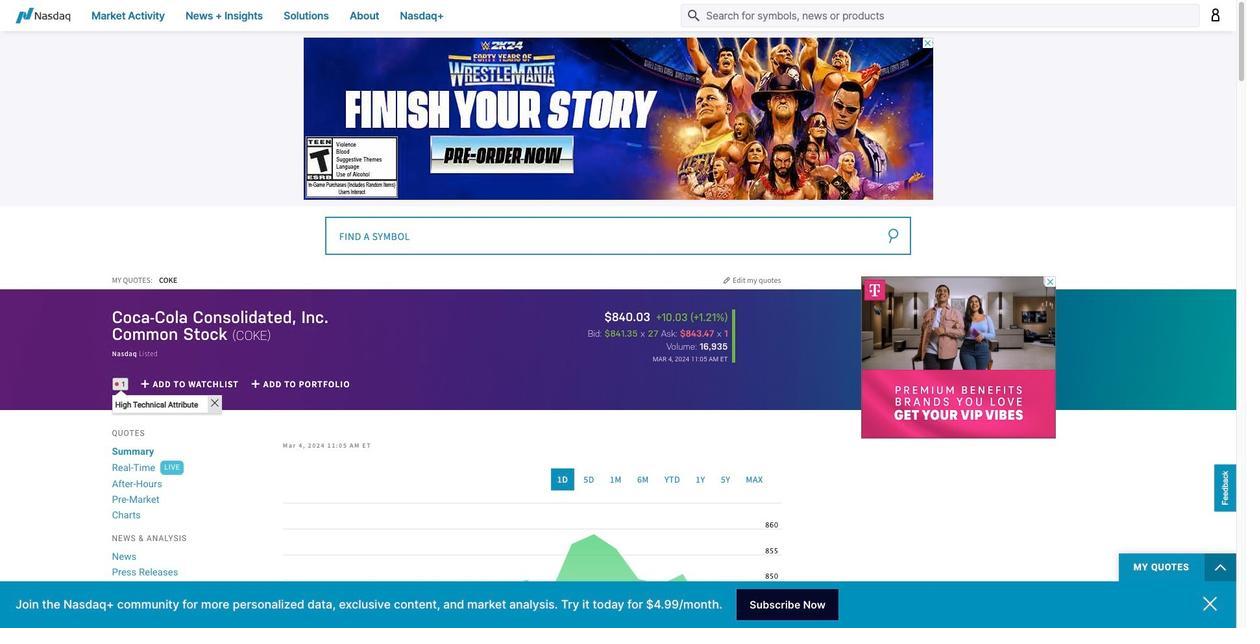 Task type: describe. For each thing, give the bounding box(es) containing it.
click to dismiss this message and remain on nasdaq.com image
[[1204, 597, 1217, 611]]

data as of element
[[653, 356, 728, 363]]

primary navigation navigation
[[0, 0, 1237, 31]]

1 vertical spatial advertisement element
[[861, 277, 1056, 439]]



Task type: locate. For each thing, give the bounding box(es) containing it.
advertisement element
[[303, 38, 933, 200], [861, 277, 1056, 439]]

0 vertical spatial advertisement element
[[303, 38, 933, 200]]

None search field
[[325, 216, 912, 255]]

Search Button - Click to open the Search Overlay Modal Box text field
[[681, 4, 1200, 27]]

homepage logo url - navigate back to the homepage image
[[16, 8, 71, 23]]

account login - click to log into your account image
[[1211, 8, 1221, 21]]

Find a Symbol text field
[[325, 217, 912, 255]]



